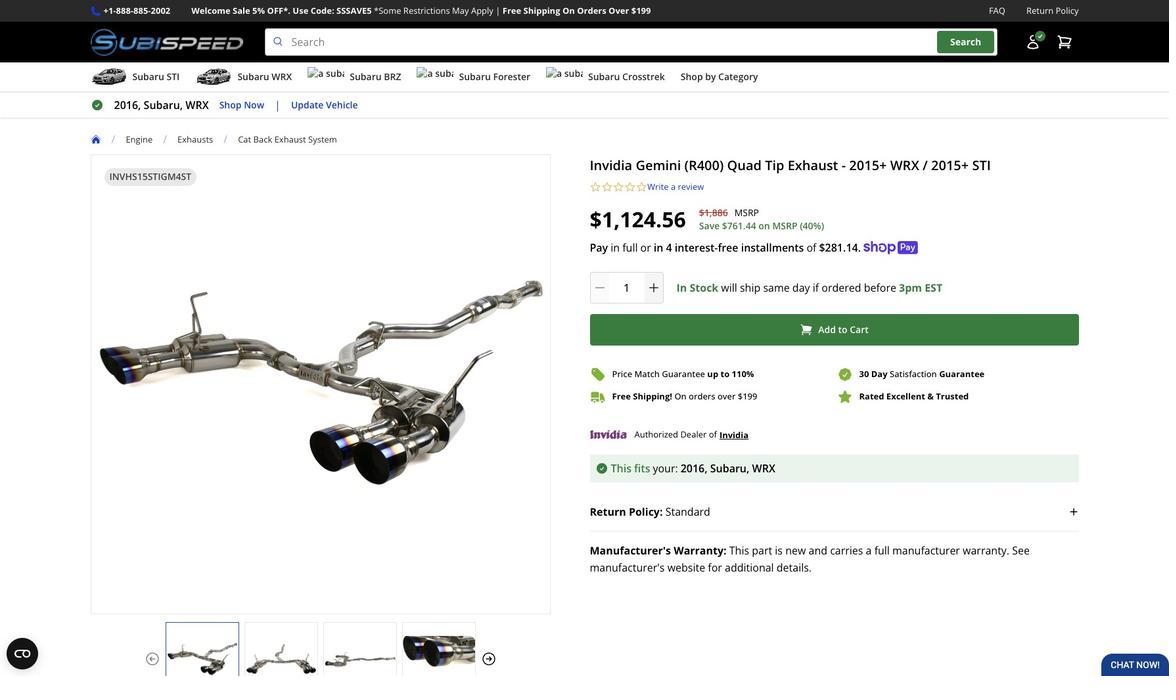 Task type: vqa. For each thing, say whether or not it's contained in the screenshot.
Shop All link related to Lifestyle The Garage Shop All
no



Task type: describe. For each thing, give the bounding box(es) containing it.
1 horizontal spatial of
[[807, 240, 817, 255]]

1 vertical spatial sti
[[973, 157, 991, 174]]

fits
[[635, 461, 651, 476]]

shop for shop by category
[[681, 70, 703, 83]]

shop by category button
[[681, 65, 758, 91]]

over
[[609, 5, 630, 16]]

-
[[842, 157, 846, 174]]

use
[[293, 5, 309, 16]]

policy
[[1056, 5, 1079, 16]]

forester
[[493, 70, 531, 83]]

price match guarantee up to 110%
[[612, 368, 755, 380]]

match
[[635, 368, 660, 380]]

1 vertical spatial 2016,
[[681, 461, 708, 476]]

subaru sti button
[[90, 65, 180, 91]]

/ for exhausts
[[163, 132, 167, 147]]

&
[[928, 391, 934, 402]]

a subaru sti thumbnail image image
[[90, 67, 127, 87]]

subaru brz
[[350, 70, 401, 83]]

category
[[719, 70, 758, 83]]

and
[[809, 544, 828, 558]]

trusted
[[937, 391, 969, 402]]

website
[[668, 561, 706, 575]]

0 horizontal spatial to
[[721, 368, 730, 380]]

search input field
[[265, 28, 998, 56]]

0 horizontal spatial free
[[503, 5, 522, 16]]

+1-888-885-2002
[[104, 5, 170, 16]]

details.
[[777, 561, 812, 575]]

faq
[[990, 5, 1006, 16]]

engine link up invhs15stigm4st
[[126, 133, 153, 145]]

shop pay image
[[864, 241, 919, 254]]

write a review
[[648, 181, 704, 193]]

30
[[860, 368, 870, 380]]

orders
[[689, 391, 716, 402]]

3pm
[[899, 281, 922, 295]]

shop for shop now
[[219, 98, 242, 111]]

this fits your: 2016, subaru, wrx
[[611, 461, 776, 476]]

a inside this part is new and carries a full manufacturer warranty. see manufacturer's website for additional details.
[[866, 544, 872, 558]]

/ for engine
[[111, 132, 115, 147]]

shipping!
[[633, 391, 673, 402]]

invhs15stigm4st
[[109, 170, 191, 183]]

rated
[[860, 391, 885, 402]]

ordered
[[822, 281, 862, 295]]

review
[[678, 181, 704, 193]]

subaru crosstrek
[[589, 70, 665, 83]]

restrictions
[[404, 5, 450, 16]]

cat
[[238, 133, 251, 145]]

now
[[244, 98, 264, 111]]

subaru sti
[[132, 70, 180, 83]]

/ for cat back exhaust system
[[224, 132, 228, 147]]

1 invhs15stigm4st invidia gemini (r400) quad tip exhaust  - 2015+ wrx / 2015+ sti-titanium tips, image from the left
[[166, 636, 238, 677]]

full inside this part is new and carries a full manufacturer warranty. see manufacturer's website for additional details.
[[875, 544, 890, 558]]

invidia inside authorized dealer of invidia
[[720, 429, 749, 441]]

new
[[786, 544, 806, 558]]

standard
[[666, 505, 711, 519]]

0 horizontal spatial invidia
[[590, 157, 633, 174]]

2002
[[151, 5, 170, 16]]

add
[[819, 323, 836, 336]]

write a review link
[[648, 181, 704, 193]]

3 invhs15stigm4st invidia gemini (r400) quad tip exhaust  - 2015+ wrx / 2015+ sti-titanium tips, image from the left
[[324, 636, 396, 677]]

0 vertical spatial |
[[496, 5, 501, 16]]

1 empty star image from the left
[[613, 182, 625, 193]]

day
[[872, 368, 888, 380]]

engine
[[126, 133, 153, 145]]

0 vertical spatial full
[[623, 240, 638, 255]]

0 horizontal spatial subaru,
[[144, 98, 183, 113]]

part
[[752, 544, 773, 558]]

sssave5
[[337, 5, 372, 16]]

code:
[[311, 5, 334, 16]]

4
[[666, 240, 672, 255]]

return policy link
[[1027, 4, 1079, 18]]

satisfaction
[[890, 368, 937, 380]]

free shipping! on orders over $199
[[612, 391, 758, 402]]

subaru wrx button
[[196, 65, 292, 91]]

or
[[641, 240, 651, 255]]

rated excellent & trusted
[[860, 391, 969, 402]]

$1,886 msrp save $761.44 on msrp (40%)
[[699, 207, 825, 232]]

warranty.
[[963, 544, 1010, 558]]

search
[[951, 36, 982, 48]]

$281.14
[[820, 240, 859, 255]]

home image
[[90, 134, 101, 145]]

is
[[775, 544, 783, 558]]

by
[[706, 70, 716, 83]]

additional
[[725, 561, 774, 575]]

crosstrek
[[623, 70, 665, 83]]

2016, subaru, wrx
[[114, 98, 209, 113]]

0 horizontal spatial 2016,
[[114, 98, 141, 113]]

save
[[699, 219, 720, 232]]

subispeed logo image
[[90, 28, 244, 56]]

increment image
[[647, 281, 660, 294]]

2 in from the left
[[654, 240, 664, 255]]

1 horizontal spatial subaru,
[[711, 461, 750, 476]]

in stock will ship same day if ordered before 3pm est
[[677, 281, 943, 295]]

cat back exhaust system
[[238, 133, 337, 145]]

*some
[[374, 5, 401, 16]]

authorized dealer of invidia
[[635, 429, 749, 441]]

orders
[[577, 5, 607, 16]]

update vehicle button
[[291, 98, 358, 113]]

excellent
[[887, 391, 926, 402]]

button image
[[1025, 34, 1041, 50]]

warranty:
[[674, 544, 727, 558]]

+1-
[[104, 5, 116, 16]]

off*.
[[267, 5, 291, 16]]

1 in from the left
[[611, 240, 620, 255]]

.
[[859, 240, 861, 255]]

subaru for subaru sti
[[132, 70, 164, 83]]



Task type: locate. For each thing, give the bounding box(es) containing it.
0 horizontal spatial of
[[709, 429, 717, 441]]

cart
[[850, 323, 869, 336]]

0 vertical spatial 2016,
[[114, 98, 141, 113]]

return for return policy: standard
[[590, 505, 626, 519]]

return inside return policy link
[[1027, 5, 1054, 16]]

decrement image
[[593, 281, 607, 294]]

1 vertical spatial on
[[675, 391, 687, 402]]

1 horizontal spatial shop
[[681, 70, 703, 83]]

0 vertical spatial return
[[1027, 5, 1054, 16]]

0 horizontal spatial full
[[623, 240, 638, 255]]

in
[[611, 240, 620, 255], [654, 240, 664, 255]]

4 invhs15stigm4st invidia gemini (r400) quad tip exhaust  - 2015+ wrx / 2015+ sti-titanium tips, image from the left
[[403, 636, 475, 677]]

empty star image
[[590, 182, 602, 193], [602, 182, 613, 193]]

1 vertical spatial of
[[709, 429, 717, 441]]

empty star image
[[613, 182, 625, 193], [625, 182, 636, 193], [636, 182, 648, 193]]

*some restrictions may apply | free shipping on orders over $199
[[374, 5, 651, 16]]

subaru up now
[[238, 70, 269, 83]]

2 subaru from the left
[[238, 70, 269, 83]]

free right apply
[[503, 5, 522, 16]]

quad
[[728, 157, 762, 174]]

invhs15stigm4st invidia gemini (r400) quad tip exhaust  - 2015+ wrx / 2015+ sti-titanium tips, image
[[166, 636, 238, 677], [245, 636, 317, 677], [324, 636, 396, 677], [403, 636, 475, 677]]

welcome sale 5% off*. use code: sssave5
[[192, 5, 372, 16]]

gemini
[[636, 157, 681, 174]]

return
[[1027, 5, 1054, 16], [590, 505, 626, 519]]

this for fits
[[611, 461, 632, 476]]

subaru, down invidia link
[[711, 461, 750, 476]]

2016, down subaru sti dropdown button
[[114, 98, 141, 113]]

dealer
[[681, 429, 707, 441]]

+1-888-885-2002 link
[[104, 4, 170, 18]]

return policy
[[1027, 5, 1079, 16]]

to right up at the right of the page
[[721, 368, 730, 380]]

this up the additional
[[730, 544, 750, 558]]

0 vertical spatial $199
[[632, 5, 651, 16]]

2 2015+ from the left
[[932, 157, 969, 174]]

0 horizontal spatial return
[[590, 505, 626, 519]]

empty star image down gemini
[[636, 182, 648, 193]]

free down "price" on the right bottom
[[612, 391, 631, 402]]

to inside button
[[839, 323, 848, 336]]

1 vertical spatial full
[[875, 544, 890, 558]]

manufacturer's
[[590, 561, 665, 575]]

msrp
[[735, 207, 759, 219], [773, 219, 798, 232]]

0 horizontal spatial this
[[611, 461, 632, 476]]

before
[[864, 281, 897, 295]]

a subaru brz thumbnail image image
[[308, 67, 345, 87]]

to right add
[[839, 323, 848, 336]]

subaru
[[132, 70, 164, 83], [238, 70, 269, 83], [350, 70, 382, 83], [459, 70, 491, 83], [589, 70, 620, 83]]

update vehicle
[[291, 98, 358, 111]]

0 vertical spatial subaru,
[[144, 98, 183, 113]]

1 vertical spatial free
[[612, 391, 631, 402]]

1 horizontal spatial this
[[730, 544, 750, 558]]

| right now
[[275, 98, 281, 113]]

exhausts link left cat
[[178, 133, 224, 145]]

$1,886
[[699, 207, 728, 219]]

0 vertical spatial shop
[[681, 70, 703, 83]]

3 empty star image from the left
[[636, 182, 648, 193]]

1 vertical spatial to
[[721, 368, 730, 380]]

0 horizontal spatial a
[[671, 181, 676, 193]]

wrx inside dropdown button
[[272, 70, 292, 83]]

for
[[708, 561, 723, 575]]

write
[[648, 181, 669, 193]]

2 empty star image from the left
[[625, 182, 636, 193]]

1 horizontal spatial a
[[866, 544, 872, 558]]

0 vertical spatial to
[[839, 323, 848, 336]]

of inside authorized dealer of invidia
[[709, 429, 717, 441]]

885-
[[133, 5, 151, 16]]

1 horizontal spatial |
[[496, 5, 501, 16]]

5 subaru from the left
[[589, 70, 620, 83]]

open widget image
[[7, 638, 38, 670]]

sti inside subaru sti dropdown button
[[167, 70, 180, 83]]

1 horizontal spatial guarantee
[[940, 368, 985, 380]]

empty star image left write
[[625, 182, 636, 193]]

1 horizontal spatial $199
[[738, 391, 758, 402]]

5%
[[253, 5, 265, 16]]

see
[[1013, 544, 1030, 558]]

shop left now
[[219, 98, 242, 111]]

day
[[793, 281, 810, 295]]

exhausts
[[178, 133, 213, 145]]

invidia gemini (r400) quad tip exhaust - 2015+ wrx / 2015+ sti
[[590, 157, 991, 174]]

1 horizontal spatial 2015+
[[932, 157, 969, 174]]

0 vertical spatial sti
[[167, 70, 180, 83]]

sti
[[167, 70, 180, 83], [973, 157, 991, 174]]

wrx
[[272, 70, 292, 83], [186, 98, 209, 113], [891, 157, 920, 174], [753, 461, 776, 476]]

1 vertical spatial a
[[866, 544, 872, 558]]

price
[[612, 368, 633, 380]]

of right dealer
[[709, 429, 717, 441]]

free
[[718, 240, 739, 255]]

subaru, down subaru sti
[[144, 98, 183, 113]]

0 vertical spatial invidia
[[590, 157, 633, 174]]

sale
[[233, 5, 250, 16]]

on
[[759, 219, 770, 232]]

subaru left forester
[[459, 70, 491, 83]]

0 vertical spatial on
[[563, 5, 575, 16]]

0 horizontal spatial |
[[275, 98, 281, 113]]

2 empty star image from the left
[[602, 182, 613, 193]]

0 horizontal spatial shop
[[219, 98, 242, 111]]

subaru for subaru forester
[[459, 70, 491, 83]]

0 vertical spatial this
[[611, 461, 632, 476]]

shop now link
[[219, 98, 264, 113]]

this part is new and carries a full manufacturer warranty. see manufacturer's website for additional details.
[[590, 544, 1030, 575]]

1 vertical spatial return
[[590, 505, 626, 519]]

0 vertical spatial free
[[503, 5, 522, 16]]

faq link
[[990, 4, 1006, 18]]

0 horizontal spatial 2015+
[[850, 157, 887, 174]]

0 horizontal spatial in
[[611, 240, 620, 255]]

shop inside dropdown button
[[681, 70, 703, 83]]

subaru brz button
[[308, 65, 401, 91]]

installments
[[741, 240, 804, 255]]

exhaust left -
[[788, 157, 839, 174]]

shop left by
[[681, 70, 703, 83]]

invidia down over
[[720, 429, 749, 441]]

subaru up 2016, subaru, wrx
[[132, 70, 164, 83]]

0 vertical spatial of
[[807, 240, 817, 255]]

1 vertical spatial exhaust
[[788, 157, 839, 174]]

guarantee up trusted
[[940, 368, 985, 380]]

brz
[[384, 70, 401, 83]]

policy:
[[629, 505, 663, 519]]

this inside this part is new and carries a full manufacturer warranty. see manufacturer's website for additional details.
[[730, 544, 750, 558]]

subaru forester
[[459, 70, 531, 83]]

a inside write a review link
[[671, 181, 676, 193]]

update
[[291, 98, 324, 111]]

tip
[[765, 157, 785, 174]]

ship
[[740, 281, 761, 295]]

1 vertical spatial $199
[[738, 391, 758, 402]]

a right write
[[671, 181, 676, 193]]

on
[[563, 5, 575, 16], [675, 391, 687, 402]]

1 horizontal spatial free
[[612, 391, 631, 402]]

1 vertical spatial |
[[275, 98, 281, 113]]

0 horizontal spatial $199
[[632, 5, 651, 16]]

subaru left "crosstrek"
[[589, 70, 620, 83]]

subaru forester button
[[417, 65, 531, 91]]

1 horizontal spatial in
[[654, 240, 664, 255]]

1 horizontal spatial to
[[839, 323, 848, 336]]

return for return policy
[[1027, 5, 1054, 16]]

1 horizontal spatial sti
[[973, 157, 991, 174]]

est
[[925, 281, 943, 295]]

0 vertical spatial exhaust
[[275, 133, 306, 145]]

2 invhs15stigm4st invidia gemini (r400) quad tip exhaust  - 2015+ wrx / 2015+ sti-titanium tips, image from the left
[[245, 636, 317, 677]]

| right apply
[[496, 5, 501, 16]]

0 horizontal spatial sti
[[167, 70, 180, 83]]

full right carries in the bottom right of the page
[[875, 544, 890, 558]]

add to cart
[[819, 323, 869, 336]]

1 vertical spatial shop
[[219, 98, 242, 111]]

may
[[452, 5, 469, 16]]

a subaru forester thumbnail image image
[[417, 67, 454, 87]]

0 horizontal spatial msrp
[[735, 207, 759, 219]]

in right 'pay'
[[611, 240, 620, 255]]

4 subaru from the left
[[459, 70, 491, 83]]

a
[[671, 181, 676, 193], [866, 544, 872, 558]]

empty star image up $1,124.56 at the right top of page
[[613, 182, 625, 193]]

apply
[[471, 5, 494, 16]]

guarantee up free shipping! on orders over $199
[[662, 368, 705, 380]]

1 guarantee from the left
[[662, 368, 705, 380]]

1 horizontal spatial return
[[1027, 5, 1054, 16]]

1 2015+ from the left
[[850, 157, 887, 174]]

1 subaru from the left
[[132, 70, 164, 83]]

exhausts link down 2016, subaru, wrx
[[178, 133, 213, 145]]

msrp right on
[[773, 219, 798, 232]]

return left policy: at bottom
[[590, 505, 626, 519]]

shop by category
[[681, 70, 758, 83]]

invidia image
[[590, 426, 627, 444]]

0 horizontal spatial guarantee
[[662, 368, 705, 380]]

carries
[[831, 544, 864, 558]]

1 horizontal spatial msrp
[[773, 219, 798, 232]]

manufacturer's warranty:
[[590, 544, 727, 558]]

a subaru crosstrek thumbnail image image
[[546, 67, 583, 87]]

1 horizontal spatial exhaust
[[788, 157, 839, 174]]

up
[[708, 368, 719, 380]]

exhaust right back
[[275, 133, 306, 145]]

in left 4
[[654, 240, 664, 255]]

add to cart button
[[590, 314, 1079, 346]]

2016, right your:
[[681, 461, 708, 476]]

subaru for subaru brz
[[350, 70, 382, 83]]

$199
[[632, 5, 651, 16], [738, 391, 758, 402]]

888-
[[116, 5, 134, 16]]

1 horizontal spatial 2016,
[[681, 461, 708, 476]]

1 horizontal spatial full
[[875, 544, 890, 558]]

interest-
[[675, 240, 718, 255]]

engine link down 2016, subaru, wrx
[[126, 133, 163, 145]]

of down (40%)
[[807, 240, 817, 255]]

1 vertical spatial subaru,
[[711, 461, 750, 476]]

0 vertical spatial a
[[671, 181, 676, 193]]

(40%)
[[800, 219, 825, 232]]

subaru crosstrek button
[[546, 65, 665, 91]]

1 horizontal spatial invidia
[[720, 429, 749, 441]]

2 guarantee from the left
[[940, 368, 985, 380]]

your:
[[653, 461, 678, 476]]

subaru for subaru crosstrek
[[589, 70, 620, 83]]

None number field
[[590, 272, 664, 304]]

3 subaru from the left
[[350, 70, 382, 83]]

0 horizontal spatial exhaust
[[275, 133, 306, 145]]

exhausts link
[[178, 133, 224, 145], [178, 133, 213, 145]]

invidia left gemini
[[590, 157, 633, 174]]

this left fits
[[611, 461, 632, 476]]

1 vertical spatial this
[[730, 544, 750, 558]]

stock
[[690, 281, 719, 295]]

back
[[254, 133, 272, 145]]

system
[[308, 133, 337, 145]]

1 vertical spatial invidia
[[720, 429, 749, 441]]

shop
[[681, 70, 703, 83], [219, 98, 242, 111]]

subaru for subaru wrx
[[238, 70, 269, 83]]

1 empty star image from the left
[[590, 182, 602, 193]]

a subaru wrx thumbnail image image
[[196, 67, 232, 87]]

go to right image image
[[481, 652, 497, 667]]

full left or
[[623, 240, 638, 255]]

0 horizontal spatial on
[[563, 5, 575, 16]]

subaru,
[[144, 98, 183, 113], [711, 461, 750, 476]]

subaru left 'brz'
[[350, 70, 382, 83]]

(r400)
[[685, 157, 724, 174]]

msrp up $761.44
[[735, 207, 759, 219]]

welcome
[[192, 5, 231, 16]]

110%
[[732, 368, 755, 380]]

1 horizontal spatial on
[[675, 391, 687, 402]]

return left policy
[[1027, 5, 1054, 16]]

vehicle
[[326, 98, 358, 111]]

search button
[[938, 31, 995, 53]]

manufacturer
[[893, 544, 961, 558]]

of
[[807, 240, 817, 255], [709, 429, 717, 441]]

invidia link
[[720, 428, 749, 442]]

this for part
[[730, 544, 750, 558]]

a right carries in the bottom right of the page
[[866, 544, 872, 558]]

$1,124.56
[[590, 205, 686, 233]]



